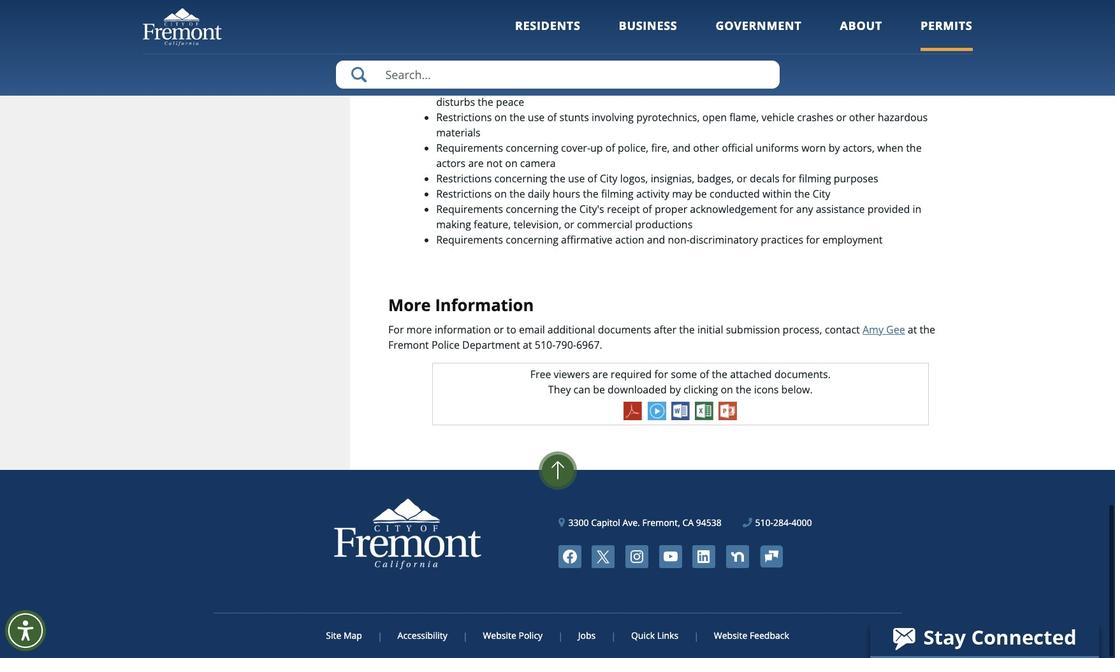Task type: describe. For each thing, give the bounding box(es) containing it.
public
[[709, 0, 737, 2]]

free viewers are required for some of the attached documents. they can be downloaded by clicking on the icons below.
[[530, 367, 831, 396]]

jobs
[[578, 629, 596, 641]]

more
[[407, 323, 432, 337]]

fire,
[[651, 141, 670, 155]]

download windows media player image
[[648, 402, 666, 420]]

non-
[[668, 233, 690, 247]]

viewers
[[554, 367, 590, 381]]

on right the not
[[505, 156, 518, 170]]

0 horizontal spatial when
[[678, 3, 704, 17]]

requirements concerning the cleanup and restoration of public streets and city property employed in the filming activity including the posting of cash bonds when necessary restrictions concerning the use of city employee services, vehicles, and other equipment in the filming activity requirements that the applicant pay all fees, and obtain all permits and licenses required for the filming activity under local, state, and federal law restrictions on the use of firearms, explosions, and other noise-creating or hazardous devices which disturbs the peace restrictions on the use of stunts involving pyrotechnics, open flame, vehicle crashes or other hazardous materials requirements concerning cover-up of police, fire, and other official uniforms worn by actors, when the actors are not on camera restrictions concerning the use of city logos, insignias, badges, or decals for filming purposes restrictions on the daily hours the filming activity may be conducted within the city requirements concerning the city's receipt of proper acknowledgement for any assistance provided in making feature, television, or commercial productions requirements concerning affirmative action and non-discriminatory practices for employment
[[436, 0, 938, 247]]

the up residents
[[553, 3, 569, 17]]

pyrotechnics,
[[637, 110, 700, 124]]

purposes
[[834, 172, 879, 186]]

5 restrictions from the top
[[436, 187, 492, 201]]

explosions,
[[605, 80, 658, 94]]

of down cleanup
[[609, 3, 619, 17]]

the down hours
[[561, 202, 577, 216]]

to
[[507, 323, 516, 337]]

creating
[[739, 80, 778, 94]]

fremont,
[[643, 516, 680, 529]]

ave.
[[623, 516, 640, 529]]

and up pyrotechnics,
[[661, 80, 679, 94]]

and right the streets
[[775, 0, 793, 2]]

amy gee link
[[863, 323, 905, 337]]

are inside "free viewers are required for some of the attached documents. they can be downloaded by clicking on the icons below."
[[593, 367, 608, 381]]

and right fees, at the right of page
[[651, 49, 669, 63]]

download word viewer image
[[671, 402, 690, 420]]

department
[[462, 338, 520, 352]]

camera
[[520, 156, 556, 170]]

quick links
[[631, 629, 679, 641]]

vehicles,
[[713, 18, 753, 33]]

below.
[[782, 382, 813, 396]]

use down posting
[[568, 18, 585, 33]]

proper
[[655, 202, 688, 216]]

footer ig icon image
[[626, 545, 649, 568]]

3 requirements from the top
[[436, 141, 503, 155]]

1 requirements from the top
[[436, 0, 503, 2]]

download excel viewer image
[[695, 402, 714, 420]]

permits
[[921, 18, 973, 33]]

clicking
[[684, 382, 718, 396]]

more
[[388, 294, 431, 316]]

restoration
[[641, 0, 694, 2]]

state,
[[531, 64, 557, 78]]

for inside "free viewers are required for some of the attached documents. they can be downloaded by clicking on the icons below."
[[655, 367, 668, 381]]

footer my icon image
[[760, 545, 783, 568]]

applicant
[[546, 49, 590, 63]]

1 restrictions from the top
[[436, 18, 492, 33]]

3300
[[569, 516, 589, 529]]

concerning up television,
[[506, 202, 559, 216]]

necessary
[[707, 3, 754, 17]]

footer nd icon image
[[726, 545, 749, 568]]

the up hours
[[550, 172, 566, 186]]

the up city's
[[583, 187, 599, 201]]

local,
[[504, 64, 528, 78]]

or left to
[[494, 323, 504, 337]]

ca
[[683, 516, 694, 529]]

action
[[615, 233, 645, 247]]

policy
[[519, 629, 543, 641]]

residents
[[515, 18, 581, 33]]

concerning down television,
[[506, 233, 559, 247]]

site
[[326, 629, 341, 641]]

insignias,
[[651, 172, 695, 186]]

quick links link
[[615, 629, 695, 641]]

free
[[530, 367, 551, 381]]

of right up
[[606, 141, 615, 155]]

cash
[[621, 3, 643, 17]]

actors
[[436, 156, 466, 170]]

within
[[763, 187, 792, 201]]

commercial
[[577, 217, 633, 231]]

0 vertical spatial in
[[910, 0, 919, 2]]

the inside at the fremont police department at 510-790-6967.
[[920, 323, 936, 337]]

284-
[[774, 516, 792, 529]]

1 horizontal spatial 510-
[[755, 516, 774, 529]]

or right crashes
[[836, 110, 847, 124]]

the right actors,
[[906, 141, 922, 155]]

other left the official
[[693, 141, 719, 155]]

conducted
[[710, 187, 760, 201]]

790-
[[556, 338, 577, 352]]

0 vertical spatial at
[[908, 323, 917, 337]]

posting
[[571, 3, 607, 17]]

actors,
[[843, 141, 875, 155]]

icons
[[754, 382, 779, 396]]

1 vertical spatial in
[[860, 18, 869, 33]]

including
[[507, 3, 550, 17]]

materials
[[436, 126, 481, 140]]

flame,
[[730, 110, 759, 124]]

that
[[506, 49, 525, 63]]

fremont
[[388, 338, 429, 352]]

and right fire,
[[673, 141, 691, 155]]

site map link
[[326, 629, 379, 641]]

gee
[[887, 323, 905, 337]]

the down attached
[[736, 382, 752, 396]]

4 restrictions from the top
[[436, 172, 492, 186]]

documents
[[598, 323, 651, 337]]

website policy
[[483, 629, 543, 641]]

accessibility link
[[381, 629, 464, 641]]

concerning up including
[[506, 0, 559, 2]]

6967.
[[577, 338, 603, 352]]

property
[[816, 0, 858, 2]]

of left public
[[696, 0, 706, 2]]

residents link
[[515, 18, 581, 51]]

business
[[619, 18, 678, 33]]

2 restrictions from the top
[[436, 80, 492, 94]]

information
[[435, 294, 534, 316]]

up
[[591, 141, 603, 155]]

decals
[[750, 172, 780, 186]]

bonds
[[646, 3, 676, 17]]

cleanup
[[580, 0, 617, 2]]

3300 capitol ave. fremont, ca 94538 link
[[559, 516, 722, 529]]

be inside requirements concerning the cleanup and restoration of public streets and city property employed in the filming activity including the posting of cash bonds when necessary restrictions concerning the use of city employee services, vehicles, and other equipment in the filming activity requirements that the applicant pay all fees, and obtain all permits and licenses required for the filming activity under local, state, and federal law restrictions on the use of firearms, explosions, and other noise-creating or hazardous devices which disturbs the peace restrictions on the use of stunts involving pyrotechnics, open flame, vehicle crashes or other hazardous materials requirements concerning cover-up of police, fire, and other official uniforms worn by actors, when the actors are not on camera restrictions concerning the use of city logos, insignias, badges, or decals for filming purposes restrictions on the daily hours the filming activity may be conducted within the city requirements concerning the city's receipt of proper acknowledgement for any assistance provided in making feature, television, or commercial productions requirements concerning affirmative action and non-discriminatory practices for employment
[[695, 187, 707, 201]]

vehicle
[[762, 110, 795, 124]]

fees,
[[626, 49, 648, 63]]

permits
[[718, 49, 755, 63]]

map
[[344, 629, 362, 641]]

5 requirements from the top
[[436, 233, 503, 247]]

2 requirements from the top
[[436, 49, 503, 63]]

noise-
[[710, 80, 739, 94]]

acknowledgement
[[690, 202, 777, 216]]

documents.
[[775, 367, 831, 381]]

the right after on the right of page
[[679, 323, 695, 337]]

footer tw icon image
[[592, 545, 615, 568]]

jobs link
[[562, 629, 612, 641]]

pay
[[592, 49, 610, 63]]

hours
[[553, 187, 580, 201]]

the up posting
[[561, 0, 577, 2]]

510-284-4000 link
[[743, 516, 812, 529]]



Task type: locate. For each thing, give the bounding box(es) containing it.
all
[[612, 49, 623, 63], [705, 49, 716, 63]]

or up the affirmative
[[564, 217, 575, 231]]

government link
[[716, 18, 802, 51]]

city up any in the top right of the page
[[813, 187, 831, 201]]

0 horizontal spatial 510-
[[535, 338, 556, 352]]

2 website from the left
[[714, 629, 748, 641]]

the right gee at the right of the page
[[920, 323, 936, 337]]

some
[[671, 367, 697, 381]]

the up any in the top right of the page
[[795, 187, 810, 201]]

required down equipment
[[818, 49, 860, 63]]

city left logos,
[[600, 172, 618, 186]]

business link
[[619, 18, 678, 51]]

activity
[[471, 3, 505, 17], [436, 34, 470, 48], [436, 64, 470, 78], [636, 187, 670, 201]]

use up hours
[[568, 172, 585, 186]]

open
[[703, 110, 727, 124]]

about link
[[840, 18, 883, 51]]

they
[[548, 382, 571, 396]]

employee
[[620, 18, 667, 33]]

2 all from the left
[[705, 49, 716, 63]]

of up clicking
[[700, 367, 709, 381]]

required
[[818, 49, 860, 63], [611, 367, 652, 381]]

of left stunts
[[547, 110, 557, 124]]

affirmative
[[561, 233, 613, 247]]

under
[[472, 64, 501, 78]]

on down peace
[[495, 110, 507, 124]]

feedback
[[750, 629, 789, 641]]

on inside "free viewers are required for some of the attached documents. they can be downloaded by clicking on the icons below."
[[721, 382, 733, 396]]

practices
[[761, 233, 804, 247]]

television,
[[514, 217, 562, 231]]

of up productions
[[643, 202, 652, 216]]

510- up footer my icon
[[755, 516, 774, 529]]

all right the obtain
[[705, 49, 716, 63]]

of up city's
[[588, 172, 597, 186]]

devices
[[846, 80, 881, 94]]

the up applicant
[[550, 18, 566, 33]]

use
[[568, 18, 585, 33], [528, 80, 545, 94], [528, 110, 545, 124], [568, 172, 585, 186]]

all right pay
[[612, 49, 623, 63]]

obtain
[[672, 49, 702, 63]]

1 vertical spatial 510-
[[755, 516, 774, 529]]

and down the streets
[[756, 18, 774, 33]]

involving
[[592, 110, 634, 124]]

510-284-4000
[[755, 516, 812, 529]]

and right permits
[[757, 49, 776, 63]]

website for website feedback
[[714, 629, 748, 641]]

in down 'employed'
[[860, 18, 869, 33]]

download powerpoint viewer image
[[719, 402, 737, 420]]

0 vertical spatial required
[[818, 49, 860, 63]]

2 vertical spatial in
[[913, 202, 922, 216]]

of
[[696, 0, 706, 2], [609, 3, 619, 17], [588, 18, 597, 33], [547, 80, 557, 94], [547, 110, 557, 124], [606, 141, 615, 155], [588, 172, 597, 186], [643, 202, 652, 216], [700, 367, 709, 381]]

the down peace
[[510, 110, 525, 124]]

are inside requirements concerning the cleanup and restoration of public streets and city property employed in the filming activity including the posting of cash bonds when necessary restrictions concerning the use of city employee services, vehicles, and other equipment in the filming activity requirements that the applicant pay all fees, and obtain all permits and licenses required for the filming activity under local, state, and federal law restrictions on the use of firearms, explosions, and other noise-creating or hazardous devices which disturbs the peace restrictions on the use of stunts involving pyrotechnics, open flame, vehicle crashes or other hazardous materials requirements concerning cover-up of police, fire, and other official uniforms worn by actors, when the actors are not on camera restrictions concerning the use of city logos, insignias, badges, or decals for filming purposes restrictions on the daily hours the filming activity may be conducted within the city requirements concerning the city's receipt of proper acknowledgement for any assistance provided in making feature, television, or commercial productions requirements concerning affirmative action and non-discriminatory practices for employment
[[468, 156, 484, 170]]

0 vertical spatial be
[[695, 187, 707, 201]]

by
[[829, 141, 840, 155], [670, 382, 681, 396]]

website feedback link
[[698, 629, 789, 641]]

1 horizontal spatial all
[[705, 49, 716, 63]]

downloaded
[[608, 382, 667, 396]]

city down posting
[[600, 18, 618, 33]]

0 horizontal spatial are
[[468, 156, 484, 170]]

and down productions
[[647, 233, 665, 247]]

provided
[[868, 202, 910, 216]]

use left stunts
[[528, 110, 545, 124]]

website left feedback
[[714, 629, 748, 641]]

at down email
[[523, 338, 532, 352]]

0 horizontal spatial all
[[612, 49, 623, 63]]

the down local,
[[510, 80, 525, 94]]

by right worn
[[829, 141, 840, 155]]

feature,
[[474, 217, 511, 231]]

worn
[[802, 141, 826, 155]]

be right may
[[695, 187, 707, 201]]

required inside "free viewers are required for some of the attached documents. they can be downloaded by clicking on the icons below."
[[611, 367, 652, 381]]

required up downloaded
[[611, 367, 652, 381]]

for
[[862, 49, 876, 63], [783, 172, 796, 186], [780, 202, 794, 216], [806, 233, 820, 247], [655, 367, 668, 381]]

1 horizontal spatial required
[[818, 49, 860, 63]]

contact
[[825, 323, 860, 337]]

links
[[657, 629, 679, 641]]

requirements
[[436, 0, 503, 2], [436, 49, 503, 63], [436, 141, 503, 155], [436, 202, 503, 216], [436, 233, 503, 247]]

law
[[617, 64, 633, 78]]

can
[[574, 382, 591, 396]]

the
[[561, 0, 577, 2], [922, 0, 938, 2], [553, 3, 569, 17], [550, 18, 566, 33], [872, 18, 887, 33], [528, 49, 543, 63], [879, 49, 894, 63], [510, 80, 525, 94], [478, 95, 493, 109], [510, 110, 525, 124], [906, 141, 922, 155], [550, 172, 566, 186], [510, 187, 525, 201], [583, 187, 599, 201], [795, 187, 810, 201], [561, 202, 577, 216], [679, 323, 695, 337], [920, 323, 936, 337], [712, 367, 728, 381], [736, 382, 752, 396]]

for more information or to email additional documents after the initial submission process, contact amy gee
[[388, 323, 905, 337]]

for up the "within"
[[783, 172, 796, 186]]

download acrobat reader image
[[624, 402, 643, 420]]

site map
[[326, 629, 362, 641]]

1 website from the left
[[483, 629, 517, 641]]

are left the not
[[468, 156, 484, 170]]

0 horizontal spatial be
[[593, 382, 605, 396]]

in right 'employed'
[[910, 0, 919, 2]]

restrictions up making in the left top of the page
[[436, 187, 492, 201]]

for right the practices
[[806, 233, 820, 247]]

accessibility
[[398, 629, 448, 641]]

footer yt icon image
[[659, 545, 682, 568]]

0 horizontal spatial at
[[523, 338, 532, 352]]

disturbs
[[436, 95, 475, 109]]

columnusercontrol3 main content
[[350, 0, 973, 470]]

other up licenses
[[777, 18, 803, 33]]

uniforms
[[756, 141, 799, 155]]

for left some
[[655, 367, 668, 381]]

restrictions up under
[[436, 18, 492, 33]]

police
[[432, 338, 460, 352]]

1 horizontal spatial by
[[829, 141, 840, 155]]

1 vertical spatial by
[[670, 382, 681, 396]]

employed
[[861, 0, 908, 2]]

employment
[[823, 233, 883, 247]]

at right gee at the right of the page
[[908, 323, 917, 337]]

concerning up camera
[[506, 141, 559, 155]]

may
[[672, 187, 693, 201]]

for
[[388, 323, 404, 337]]

on down the not
[[495, 187, 507, 201]]

any
[[796, 202, 813, 216]]

hazardous
[[793, 80, 843, 94], [878, 110, 928, 124]]

at the fremont police department at 510-790-6967.
[[388, 323, 936, 352]]

0 horizontal spatial website
[[483, 629, 517, 641]]

website for website policy
[[483, 629, 517, 641]]

logos,
[[620, 172, 648, 186]]

the left peace
[[478, 95, 493, 109]]

firearms,
[[560, 80, 602, 94]]

0 horizontal spatial required
[[611, 367, 652, 381]]

required inside requirements concerning the cleanup and restoration of public streets and city property employed in the filming activity including the posting of cash bonds when necessary restrictions concerning the use of city employee services, vehicles, and other equipment in the filming activity requirements that the applicant pay all fees, and obtain all permits and licenses required for the filming activity under local, state, and federal law restrictions on the use of firearms, explosions, and other noise-creating or hazardous devices which disturbs the peace restrictions on the use of stunts involving pyrotechnics, open flame, vehicle crashes or other hazardous materials requirements concerning cover-up of police, fire, and other official uniforms worn by actors, when the actors are not on camera restrictions concerning the use of city logos, insignias, badges, or decals for filming purposes restrictions on the daily hours the filming activity may be conducted within the city requirements concerning the city's receipt of proper acknowledgement for any assistance provided in making feature, television, or commercial productions requirements concerning affirmative action and non-discriminatory practices for employment
[[818, 49, 860, 63]]

restrictions up "disturbs"
[[436, 80, 492, 94]]

website
[[483, 629, 517, 641], [714, 629, 748, 641]]

are
[[468, 156, 484, 170], [593, 367, 608, 381]]

1 vertical spatial at
[[523, 338, 532, 352]]

after
[[654, 323, 677, 337]]

4 requirements from the top
[[436, 202, 503, 216]]

the up clicking
[[712, 367, 728, 381]]

initial
[[698, 323, 724, 337]]

1 horizontal spatial website
[[714, 629, 748, 641]]

stay connected image
[[871, 621, 1098, 656]]

government
[[716, 18, 802, 33]]

the up which at the right top of the page
[[879, 49, 894, 63]]

when right actors,
[[878, 141, 904, 155]]

restrictions down "actors"
[[436, 172, 492, 186]]

the left daily
[[510, 187, 525, 201]]

website left policy
[[483, 629, 517, 641]]

on
[[495, 80, 507, 94], [495, 110, 507, 124], [505, 156, 518, 170], [495, 187, 507, 201], [721, 382, 733, 396]]

0 vertical spatial are
[[468, 156, 484, 170]]

the up permits
[[922, 0, 938, 2]]

0 vertical spatial by
[[829, 141, 840, 155]]

city left property
[[796, 0, 814, 2]]

making
[[436, 217, 471, 231]]

0 vertical spatial 510-
[[535, 338, 556, 352]]

which
[[884, 80, 912, 94]]

the up state,
[[528, 49, 543, 63]]

or up conducted
[[737, 172, 747, 186]]

be right can
[[593, 382, 605, 396]]

0 horizontal spatial by
[[670, 382, 681, 396]]

restrictions up materials
[[436, 110, 492, 124]]

1 horizontal spatial at
[[908, 323, 917, 337]]

1 vertical spatial are
[[593, 367, 608, 381]]

and down applicant
[[559, 64, 578, 78]]

federal
[[580, 64, 614, 78]]

website policy link
[[466, 629, 559, 641]]

3 restrictions from the top
[[436, 110, 492, 124]]

at
[[908, 323, 917, 337], [523, 338, 532, 352]]

in right provided
[[913, 202, 922, 216]]

by down some
[[670, 382, 681, 396]]

process,
[[783, 323, 822, 337]]

1 horizontal spatial when
[[878, 141, 904, 155]]

1 horizontal spatial be
[[695, 187, 707, 201]]

1 horizontal spatial hazardous
[[878, 110, 928, 124]]

be inside "free viewers are required for some of the attached documents. they can be downloaded by clicking on the icons below."
[[593, 382, 605, 396]]

of down posting
[[588, 18, 597, 33]]

for left any in the top right of the page
[[780, 202, 794, 216]]

0 vertical spatial hazardous
[[793, 80, 843, 94]]

0 vertical spatial when
[[678, 3, 704, 17]]

official
[[722, 141, 753, 155]]

for up devices
[[862, 49, 876, 63]]

hazardous down which at the right top of the page
[[878, 110, 928, 124]]

1 all from the left
[[612, 49, 623, 63]]

1 vertical spatial when
[[878, 141, 904, 155]]

other down devices
[[849, 110, 875, 124]]

by inside "free viewers are required for some of the attached documents. they can be downloaded by clicking on the icons below."
[[670, 382, 681, 396]]

of inside "free viewers are required for some of the attached documents. they can be downloaded by clicking on the icons below."
[[700, 367, 709, 381]]

of down state,
[[547, 80, 557, 94]]

equipment
[[805, 18, 858, 33]]

concerning down camera
[[495, 172, 547, 186]]

concerning down including
[[495, 18, 547, 33]]

services,
[[670, 18, 710, 33]]

information
[[435, 323, 491, 337]]

on up peace
[[495, 80, 507, 94]]

email
[[519, 323, 545, 337]]

are right viewers
[[593, 367, 608, 381]]

when up services, at the top
[[678, 3, 704, 17]]

police,
[[618, 141, 649, 155]]

510- down email
[[535, 338, 556, 352]]

1 vertical spatial required
[[611, 367, 652, 381]]

on up 'download powerpoint viewer' icon
[[721, 382, 733, 396]]

by inside requirements concerning the cleanup and restoration of public streets and city property employed in the filming activity including the posting of cash bonds when necessary restrictions concerning the use of city employee services, vehicles, and other equipment in the filming activity requirements that the applicant pay all fees, and obtain all permits and licenses required for the filming activity under local, state, and federal law restrictions on the use of firearms, explosions, and other noise-creating or hazardous devices which disturbs the peace restrictions on the use of stunts involving pyrotechnics, open flame, vehicle crashes or other hazardous materials requirements concerning cover-up of police, fire, and other official uniforms worn by actors, when the actors are not on camera restrictions concerning the use of city logos, insignias, badges, or decals for filming purposes restrictions on the daily hours the filming activity may be conducted within the city requirements concerning the city's receipt of proper acknowledgement for any assistance provided in making feature, television, or commercial productions requirements concerning affirmative action and non-discriminatory practices for employment
[[829, 141, 840, 155]]

quick
[[631, 629, 655, 641]]

other left noise-
[[682, 80, 708, 94]]

more information
[[388, 294, 534, 316]]

1 vertical spatial be
[[593, 382, 605, 396]]

and up cash at the top right of the page
[[620, 0, 638, 2]]

1 vertical spatial hazardous
[[878, 110, 928, 124]]

footer fb icon image
[[558, 545, 581, 568]]

510- inside at the fremont police department at 510-790-6967.
[[535, 338, 556, 352]]

additional
[[548, 323, 595, 337]]

the down 'employed'
[[872, 18, 887, 33]]

or right creating
[[780, 80, 791, 94]]

use down state,
[[528, 80, 545, 94]]

0 horizontal spatial hazardous
[[793, 80, 843, 94]]

footer li icon image
[[693, 545, 716, 568]]

Search text field
[[336, 61, 780, 89]]

1 horizontal spatial are
[[593, 367, 608, 381]]

filming
[[436, 3, 469, 17], [890, 18, 922, 33], [897, 49, 929, 63], [799, 172, 831, 186], [601, 187, 634, 201]]

hazardous up crashes
[[793, 80, 843, 94]]



Task type: vqa. For each thing, say whether or not it's contained in the screenshot.
open
yes



